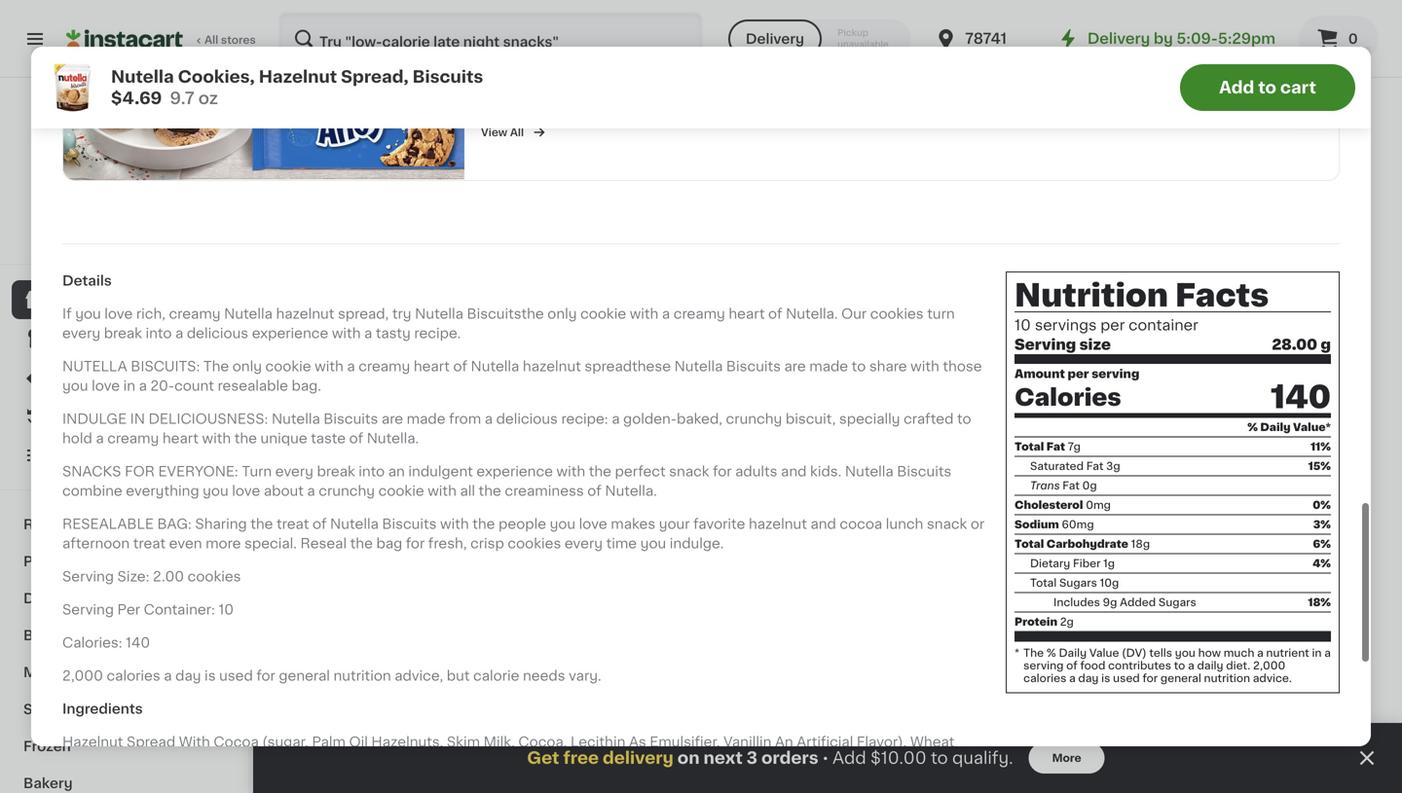 Task type: describe. For each thing, give the bounding box(es) containing it.
add inside 'button'
[[1219, 79, 1255, 96]]

cocoa
[[840, 518, 883, 531]]

view more for 15
[[1160, 509, 1233, 523]]

0 horizontal spatial many in stock
[[312, 25, 388, 36]]

total fat 7g
[[1015, 442, 1081, 452]]

2 chips ahoy! original chocolate chip cookies from the left
[[1087, 42, 1214, 94]]

1 vertical spatial cocoa,
[[638, 775, 687, 788]]

h- for h-e-b 80/20 ground chuck
[[1017, 768, 1034, 782]]

1 horizontal spatial 10
[[1015, 318, 1031, 332]]

with right share
[[911, 360, 940, 373]]

for inside resealable bag: sharing the treat of nutella biscuits with the people you love makes your favorite hazelnut and cocoa lunch snack or afternoon treat even more special. reseal the bag for fresh, crisp cookies every time you indulge.
[[406, 537, 425, 551]]

product group containing 6
[[292, 177, 458, 450]]

of inside resealable bag: sharing the treat of nutella biscuits with the people you love makes your favorite hazelnut and cocoa lunch snack or afternoon treat even more special. reseal the bag for fresh, crisp cookies every time you indulge.
[[313, 518, 327, 531]]

nutella. inside indulge in deliciousness: nutella biscuits are made from a delicious recipe: a golden-baked, crunchy biscuit, specially crafted to hold a creamy heart with the unique taste of nutella.
[[367, 432, 419, 445]]

69 for entenmann's
[[863, 354, 878, 364]]

powder
[[604, 755, 656, 769]]

our
[[842, 307, 867, 321]]

view down tis
[[481, 127, 508, 138]]

0 horizontal spatial 10
[[219, 603, 234, 617]]

entenmann's
[[836, 398, 925, 412]]

many in stock for 2nd many in stock button
[[674, 5, 751, 16]]

with up spreadthese
[[630, 307, 659, 321]]

$ inside $ 8 11
[[477, 743, 484, 754]]

biscuits inside indulge in deliciousness: nutella biscuits are made from a delicious recipe: a golden-baked, crunchy biscuit, specially crafted to hold a creamy heart with the unique taste of nutella.
[[324, 412, 378, 426]]

0 horizontal spatial is
[[205, 669, 216, 683]]

serving for serving size: 2.00 cookies
[[62, 570, 114, 584]]

0 vertical spatial sugars
[[1060, 578, 1097, 589]]

add button for 5
[[1101, 572, 1177, 607]]

oil
[[349, 736, 368, 749]]

nutella up the recipe.
[[415, 307, 464, 321]]

milk
[[573, 755, 600, 769]]

delivery button
[[728, 19, 822, 58]]

nutrition
[[1015, 280, 1169, 311]]

serving for serving size
[[1015, 338, 1076, 352]]

resealable
[[218, 379, 288, 393]]

to inside 'button'
[[1259, 79, 1277, 96]]

78741
[[965, 32, 1007, 46]]

cookie inside if you love rich, creamy nutella hazelnut spread, try nutella biscuitsthe only cookie with a creamy heart of nutella. our cookies turn every break into a delicious experience with a tasty recipe.
[[581, 307, 626, 321]]

trans
[[1030, 481, 1060, 491]]

10g
[[1100, 578, 1119, 589]]

is inside "* the % daily value (dv) tells you how much a nutrient in a serving of food contributes to a daily diet. 2,000 calories a day is used for general nutrition advice."
[[1102, 674, 1111, 684]]

2,000 inside "* the % daily value (dv) tells you how much a nutrient in a serving of food contributes to a daily diet. 2,000 calories a day is used for general nutrition advice."
[[1253, 661, 1286, 672]]

$ 3 89
[[1021, 353, 1058, 373]]

add up 18%
[[1319, 583, 1348, 597]]

the left perfect
[[589, 465, 612, 479]]

0 horizontal spatial wheat
[[486, 755, 531, 769]]

1 vertical spatial as
[[349, 775, 366, 788]]

add button for 15
[[1282, 572, 1358, 607]]

rich,
[[136, 307, 165, 321]]

buy for buy any 2, save $1
[[475, 31, 497, 42]]

b for 80/20
[[1049, 768, 1058, 782]]

more for 7
[[1197, 119, 1233, 133]]

2 horizontal spatial 4
[[1198, 436, 1205, 447]]

snack inside resealable bag: sharing the treat of nutella biscuits with the people you love makes your favorite hazelnut and cocoa lunch snack or afternoon treat even more special. reseal the bag for fresh, crisp cookies every time you indulge.
[[927, 518, 967, 531]]

a up tortilla
[[347, 360, 355, 373]]

b for sea
[[1049, 379, 1058, 392]]

0 vertical spatial %
[[1248, 422, 1258, 433]]

nutella inside indulge in deliciousness: nutella biscuits are made from a delicious recipe: a golden-baked, crunchy biscuit, specially crafted to hold a creamy heart with the unique taste of nutella.
[[272, 412, 320, 426]]

59 for 7
[[1223, 354, 1238, 364]]

oz inside doritos tortilla chips, nacho cheese flavored, party size 14.5 oz
[[317, 436, 330, 447]]

$ inside $ 8 19
[[658, 743, 666, 754]]

e- for ingredients
[[1034, 379, 1049, 392]]

in inside nutella biscuits: the only cookie with a creamy heart of nutella hazelnut spreadthese nutella biscuits are made to share with those you love in a 20-count resealable bag.
[[123, 379, 135, 393]]

breadsticks,
[[1198, 437, 1282, 451]]

grass
[[770, 768, 809, 782]]

a right much
[[1257, 648, 1264, 659]]

unique
[[261, 432, 307, 445]]

love inside if you love rich, creamy nutella hazelnut spread, try nutella biscuitsthe only cookie with a creamy heart of nutella. our cookies turn every break into a delicious experience with a tasty recipe.
[[104, 307, 133, 321]]

product group containing 7
[[1198, 177, 1364, 470]]

bakery
[[23, 777, 73, 791]]

1 horizontal spatial treat
[[277, 518, 309, 531]]

5:29pm
[[1218, 32, 1276, 46]]

hazelnut inside if you love rich, creamy nutella hazelnut spread, try nutella biscuitsthe only cookie with a creamy heart of nutella. our cookies turn every break into a delicious experience with a tasty recipe.
[[276, 307, 334, 321]]

flavor),
[[857, 736, 907, 749]]

0
[[1349, 32, 1358, 46]]

48
[[319, 743, 334, 754]]

4 for entenmann's
[[847, 353, 861, 373]]

an
[[388, 465, 405, 479]]

view more button for 15
[[1152, 496, 1254, 535]]

indulge.
[[670, 537, 724, 551]]

fat for saturated
[[1087, 461, 1104, 472]]

6 down if you love rich, creamy nutella hazelnut spread, try nutella biscuitsthe only cookie with a creamy heart of nutella. our cookies turn every break into a delicious experience with a tasty recipe.
[[484, 353, 498, 373]]

many for 2nd many in stock button
[[674, 5, 705, 16]]

$ up the bag.
[[296, 354, 303, 364]]

crunchy inside indulge in deliciousness: nutella biscuits are made from a delicious recipe: a golden-baked, crunchy biscuit, specially crafted to hold a creamy heart with the unique taste of nutella.
[[726, 412, 782, 426]]

but
[[447, 669, 470, 683]]

the up special.
[[250, 518, 273, 531]]

of inside snacks for everyone: turn every break into an indulgent experience with the perfect snack for adults and kids. nutella biscuits combine everything you love about a crunchy cookie with all the creaminess of nutella.
[[588, 484, 602, 498]]

6 each
[[473, 417, 510, 428]]

each inside $ 6 48 each (est.)
[[342, 741, 381, 756]]

6 left 99 at the right
[[847, 742, 861, 763]]

honey,
[[659, 755, 708, 769]]

oz inside the h-e-b sea salt select ingredients pita chips 8 oz
[[1027, 417, 1040, 428]]

chips down sponsored badge image
[[804, 42, 844, 55]]

1 vertical spatial palm
[[252, 755, 285, 769]]

0 button
[[1299, 16, 1379, 62]]

add up added
[[1138, 583, 1167, 597]]

oz right 1.8
[[1235, 436, 1248, 447]]

$10.00
[[871, 750, 927, 767]]

dietary fiber 1g
[[1030, 559, 1115, 569]]

(est.) inside $8.11 each (estimated) element
[[560, 741, 602, 756]]

a right from
[[485, 412, 493, 426]]

general inside "* the % daily value (dv) tells you how much a nutrient in a serving of food contributes to a daily diet. 2,000 calories a day is used for general nutrition advice."
[[1161, 674, 1202, 684]]

servings
[[1035, 318, 1097, 332]]

a up "biscuits:"
[[175, 327, 183, 340]]

0 vertical spatial cocoa,
[[519, 736, 567, 749]]

2 bicarbonate from the left
[[262, 775, 345, 788]]

favorite
[[694, 518, 745, 531]]

diet.
[[1226, 661, 1251, 672]]

0 horizontal spatial 2,000
[[62, 669, 103, 683]]

1 horizontal spatial 140
[[1271, 382, 1331, 413]]

view more button for 7
[[1152, 107, 1254, 146]]

hazelnut inside hazelnut spread with cocoa (sugar, palm oil hazelnuts, skim milk, cocoa, lecithin as emulsifier, vanillin an artificial flavor), wheat flour vegetable fats (palm, palm kernel), cane sugar lactose wheat bran, milk powder honey, disodium diphosphate, sodium bicarbonate and ammonium bicarbonate as leavening agents, malted barley flour, cocoa, salt, extract of malted barley and cor
[[62, 736, 123, 749]]

2 many in stock button from the left
[[654, 0, 820, 23]]

1 malted from the left
[[499, 775, 547, 788]]

1 ahoy! from the left
[[848, 42, 888, 55]]

a down 2g
[[1069, 674, 1076, 684]]

you inside snacks for everyone: turn every break into an indulgent experience with the perfect snack for adults and kids. nutella biscuits combine everything you love about a crunchy cookie with all the creaminess of nutella.
[[203, 484, 229, 498]]

only inside nutella biscuits: the only cookie with a creamy heart of nutella hazelnut spreadthese nutella biscuits are made to share with those you love in a 20-count resealable bag.
[[233, 360, 262, 373]]

1 horizontal spatial as
[[629, 736, 646, 749]]

6 down nutella biscuits: the only cookie with a creamy heart of nutella hazelnut spreadthese nutella biscuits are made to share with those you love in a 20-count resealable bag. in the top of the page
[[473, 417, 481, 428]]

spread,
[[338, 307, 389, 321]]

dairy
[[23, 592, 61, 606]]

each inside $8.11 each (estimated) element
[[518, 741, 556, 756]]

reseal
[[300, 537, 347, 551]]

0%
[[1313, 500, 1331, 511]]

beef inside h-e-b 85% lean grass fed ground beef
[[739, 788, 771, 794]]

total for dietary fiber 1g
[[1015, 539, 1044, 550]]

nutella. inside if you love rich, creamy nutella hazelnut spread, try nutella biscuitsthe only cookie with a creamy heart of nutella. our cookies turn every break into a delicious experience with a tasty recipe.
[[786, 307, 838, 321]]

the inside 'tis the season for chips ahoy'
[[511, 43, 540, 60]]

doritos tortilla chips, nacho cheese flavored, party size 14.5 oz
[[292, 379, 439, 447]]

b for 85%
[[686, 768, 696, 782]]

made inside nutella biscuits: the only cookie with a creamy heart of nutella hazelnut spreadthese nutella biscuits are made to share with those you love in a 20-count resealable bag.
[[810, 360, 848, 373]]

deals
[[55, 371, 95, 385]]

all stores link
[[66, 12, 257, 66]]

1 many in stock button from the left
[[473, 0, 639, 23]]

60mg
[[1062, 520, 1094, 530]]

with up creaminess
[[557, 465, 586, 479]]

e- for fed
[[672, 768, 686, 782]]

1 bicarbonate from the left
[[62, 775, 146, 788]]

more for 15
[[1197, 509, 1233, 523]]

h- for h-e-b 85% lean grass fed ground beef
[[654, 768, 672, 782]]

total for saturated fat 3g
[[1015, 442, 1044, 452]]

daily inside "* the % daily value (dv) tells you how much a nutrient in a serving of food contributes to a daily diet. 2,000 calories a day is used for general nutrition advice."
[[1059, 648, 1087, 659]]

oz inside nutella cookies, hazelnut spread, biscuits $4.69 9.7 oz
[[198, 90, 218, 107]]

add to cart button
[[1180, 64, 1356, 111]]

1 horizontal spatial each
[[483, 417, 510, 428]]

nutella down if you love rich, creamy nutella hazelnut spread, try nutella biscuitsthe only cookie with a creamy heart of nutella. our cookies turn every break into a delicious experience with a tasty recipe.
[[471, 360, 519, 373]]

serving size: 2.00 cookies
[[62, 570, 241, 584]]

with down spread,
[[332, 327, 361, 340]]

59 for 5
[[1043, 743, 1058, 754]]

& for nutella
[[1250, 379, 1261, 392]]

spreadthese
[[585, 360, 671, 373]]

chocolate inside nutella & go snack packs, chocolate hazelnut spread with breadsticks, bulk snacks for kids
[[1246, 398, 1317, 412]]

artificial
[[797, 736, 854, 749]]

creamy up nutella cookies, hazelnut spread, biscuits
[[674, 307, 725, 321]]

11
[[500, 743, 510, 754]]

bag
[[376, 537, 402, 551]]

3 inside the item carousel region
[[1028, 353, 1041, 373]]

18%
[[1308, 598, 1331, 608]]

18g
[[1131, 539, 1150, 550]]

6 inside product group
[[303, 353, 317, 373]]

snacks for everyone: turn every break into an indulgent experience with the perfect snack for adults and kids. nutella biscuits combine everything you love about a crunchy cookie with all the creaminess of nutella.
[[62, 465, 952, 498]]

ground inside h-e-b 96/4 extra lean ground beef
[[473, 788, 525, 794]]

$8.11 each (estimated) element
[[473, 740, 639, 765]]

you inside if you love rich, creamy nutella hazelnut spread, try nutella biscuitsthe only cookie with a creamy heart of nutella. our cookies turn every break into a delicious experience with a tasty recipe.
[[75, 307, 101, 321]]

the up crisp
[[473, 518, 495, 531]]

the left bag
[[350, 537, 373, 551]]

(est.) inside $ 6 48 each (est.)
[[385, 741, 426, 756]]

creamy right rich,
[[169, 307, 221, 321]]

see eligible items
[[292, 68, 390, 79]]

e- for ground
[[490, 768, 505, 782]]

saturated fat 3g
[[1030, 461, 1121, 472]]

protein
[[1015, 617, 1058, 628]]

0 horizontal spatial calories
[[107, 669, 160, 683]]

80/20
[[1062, 768, 1103, 782]]

ingredients inside the h-e-b sea salt select ingredients pita chips 8 oz
[[1017, 398, 1095, 412]]

and inside resealable bag: sharing the treat of nutella biscuits with the people you love makes your favorite hazelnut and cocoa lunch snack or afternoon treat even more special. reseal the bag for fresh, crisp cookies every time you indulge.
[[811, 518, 836, 531]]

about
[[264, 484, 304, 498]]

$ 6 99
[[840, 742, 878, 763]]

packs,
[[1198, 398, 1242, 412]]

product group containing 5
[[1017, 566, 1182, 794]]

for inside nutella & go snack packs, chocolate hazelnut spread with breadsticks, bulk snacks for kids
[[1251, 456, 1270, 470]]

2 chip from the left
[[1087, 81, 1119, 94]]

a left 20-
[[139, 379, 147, 393]]

product group containing many in stock
[[473, 0, 639, 62]]

fed
[[654, 788, 680, 794]]

3%
[[1314, 520, 1331, 530]]

serving for serving per container: 10
[[62, 603, 114, 617]]

& for dairy
[[65, 592, 76, 606]]

0 horizontal spatial day
[[175, 669, 201, 683]]

oz right 15.4
[[317, 5, 330, 16]]

cookies inside if you love rich, creamy nutella hazelnut spread, try nutella biscuitsthe only cookie with a creamy heart of nutella. our cookies turn every break into a delicious experience with a tasty recipe.
[[870, 307, 924, 321]]

in inside "* the % daily value (dv) tells you how much a nutrient in a serving of food contributes to a daily diet. 2,000 calories a day is used for general nutrition advice."
[[1312, 648, 1322, 659]]

$ inside $ 6 99
[[840, 743, 847, 754]]

1 horizontal spatial chocolate
[[1143, 61, 1214, 75]]

you down makes
[[641, 537, 666, 551]]

serving per container: 10
[[62, 603, 234, 617]]

get free delivery on next 3 orders • add $10.00 to qualify.
[[527, 750, 1013, 767]]

$ inside $ 7 59
[[1202, 354, 1209, 364]]

nutella up nutella cookies, hazelnut spread, biscuits
[[675, 360, 723, 373]]

with down indulgent
[[428, 484, 457, 498]]

39 for 14.5 oz
[[319, 354, 334, 364]]

hazelnuts,
[[371, 736, 443, 749]]

serving inside "* the % daily value (dv) tells you how much a nutrient in a serving of food contributes to a daily diet. 2,000 calories a day is used for general nutrition advice."
[[1024, 661, 1064, 672]]

per for amount
[[1068, 369, 1089, 380]]

0 horizontal spatial many
[[312, 25, 343, 36]]

a up snacks & candy link
[[164, 669, 172, 683]]

ground inside h-e-b 85% lean grass fed ground beef
[[684, 788, 735, 794]]

0 horizontal spatial general
[[279, 669, 330, 683]]

a left daily
[[1188, 661, 1195, 672]]

0 horizontal spatial 140
[[126, 636, 150, 650]]

trans fat 0g
[[1030, 481, 1097, 491]]

the right all
[[479, 484, 501, 498]]

cookies, for nutella cookies, hazelnut spread, biscuits $4.69 9.7 oz
[[178, 69, 255, 85]]

try
[[392, 307, 412, 321]]

a down spread,
[[364, 327, 372, 340]]

resealable
[[62, 518, 154, 531]]

biscuits inside nutella biscuits: the only cookie with a creamy heart of nutella hazelnut spreadthese nutella biscuits are made to share with those you love in a 20-count resealable bag.
[[726, 360, 781, 373]]

biscuits inside nutella cookies, hazelnut spread, biscuits
[[654, 417, 709, 431]]

(dv)
[[1122, 648, 1147, 659]]

% inside "* the % daily value (dv) tells you how much a nutrient in a serving of food contributes to a daily diet. 2,000 calories a day is used for general nutrition advice."
[[1047, 648, 1056, 659]]

per
[[117, 603, 140, 617]]

needs
[[523, 669, 565, 683]]

every inside resealable bag: sharing the treat of nutella biscuits with the people you love makes your favorite hazelnut and cocoa lunch snack or afternoon treat even more special. reseal the bag for fresh, crisp cookies every time you indulge.
[[565, 537, 603, 551]]

tis the season for chips ahoy
[[481, 43, 635, 81]]

every inside if you love rich, creamy nutella hazelnut spread, try nutella biscuitsthe only cookie with a creamy heart of nutella. our cookies turn every break into a delicious experience with a tasty recipe.
[[62, 327, 100, 340]]

add inside treatment tracker modal dialog
[[833, 750, 866, 767]]

2 cookies from the left
[[1123, 81, 1179, 94]]

delivery for delivery
[[746, 32, 805, 46]]

many in stock for 2nd many in stock button from the right
[[493, 5, 570, 16]]

$ inside $ 15 19
[[1202, 743, 1209, 754]]

more inside resealable bag: sharing the treat of nutella biscuits with the people you love makes your favorite hazelnut and cocoa lunch snack or afternoon treat even more special. reseal the bag for fresh, crisp cookies every time you indulge.
[[206, 537, 241, 551]]

pita
[[1098, 398, 1124, 412]]

cookie inside nutella biscuits: the only cookie with a creamy heart of nutella hazelnut spreadthese nutella biscuits are made to share with those you love in a 20-count resealable bag.
[[265, 360, 311, 373]]

0 vertical spatial serving
[[1092, 369, 1140, 380]]

buy for buy it again
[[55, 410, 82, 424]]

2 chips ahoy! original chocolate chip cookies link from the left
[[943, 0, 1217, 130]]

2 vertical spatial cookies
[[188, 570, 241, 584]]

of
[[776, 775, 793, 788]]

1 vertical spatial ingredients
[[62, 703, 143, 716]]

$ inside $ 3 89
[[1021, 354, 1028, 364]]

produce
[[23, 555, 83, 569]]

biscuits inside nutella cookies, hazelnut spread, biscuits $4.69 9.7 oz
[[413, 69, 483, 85]]

lecithin
[[571, 736, 626, 749]]

every inside snacks for everyone: turn every break into an indulgent experience with the perfect snack for adults and kids. nutella biscuits combine everything you love about a crunchy cookie with all the creaminess of nutella.
[[275, 465, 314, 479]]

$ 4 69 for entenmann's
[[840, 353, 878, 373]]

holiday ca! image
[[63, 0, 465, 180]]

cholesterol 0mg
[[1015, 500, 1111, 511]]

1 vertical spatial treat
[[133, 537, 166, 551]]

a down "indulge"
[[96, 432, 104, 445]]

total sugars 10g
[[1030, 578, 1119, 589]]

a right nutrient
[[1325, 648, 1331, 659]]

h-e-b logo image
[[81, 101, 167, 187]]

nutrition inside "* the % daily value (dv) tells you how much a nutrient in a serving of food contributes to a daily diet. 2,000 calories a day is used for general nutrition advice."
[[1204, 674, 1251, 684]]

2 vertical spatial total
[[1030, 578, 1057, 589]]

the inside nutella biscuits: the only cookie with a creamy heart of nutella hazelnut spreadthese nutella biscuits are made to share with those you love in a 20-count resealable bag.
[[203, 360, 229, 373]]

2 original from the left
[[1087, 61, 1140, 75]]

0 horizontal spatial stock
[[358, 25, 388, 36]]

3 inside treatment tracker modal dialog
[[747, 750, 758, 767]]

beef inside h-e-b 96/4 extra lean ground beef
[[528, 788, 560, 794]]

$ 15 19
[[1202, 742, 1246, 763]]

with up doritos
[[315, 360, 344, 373]]

fat for trans
[[1063, 481, 1080, 491]]

0 horizontal spatial beef
[[292, 506, 343, 526]]

1 horizontal spatial palm
[[312, 736, 346, 749]]

$4.69
[[111, 90, 162, 107]]

chips inside the h-e-b sea salt select ingredients pita chips 8 oz
[[1128, 398, 1167, 412]]

cookies inside resealable bag: sharing the treat of nutella biscuits with the people you love makes your favorite hazelnut and cocoa lunch snack or afternoon treat even more special. reseal the bag for fresh, crisp cookies every time you indulge.
[[508, 537, 561, 551]]

hazelnut inside nutella cookies, hazelnut spread, biscuits
[[654, 398, 715, 412]]

calories inside "* the % daily value (dv) tells you how much a nutrient in a serving of food contributes to a daily diet. 2,000 calories a day is used for general nutrition advice."
[[1024, 674, 1067, 684]]

$ inside $ 6 48 each (est.)
[[296, 743, 303, 754]]

contributes
[[1108, 661, 1172, 672]]

dietary
[[1030, 559, 1071, 569]]

of inside indulge in deliciousness: nutella biscuits are made from a delicious recipe: a golden-baked, crunchy biscuit, specially crafted to hold a creamy heart with the unique taste of nutella.
[[349, 432, 363, 445]]

extra
[[554, 768, 589, 782]]

hazelnut inside nutella biscuits: the only cookie with a creamy heart of nutella hazelnut spreadthese nutella biscuits are made to share with those you love in a 20-count resealable bag.
[[523, 360, 581, 373]]

2g
[[1060, 617, 1074, 628]]

and inside snacks for everyone: turn every break into an indulgent experience with the perfect snack for adults and kids. nutella biscuits combine everything you love about a crunchy cookie with all the creaminess of nutella.
[[781, 465, 807, 479]]

1 and from the left
[[149, 775, 177, 788]]

into inside snacks for everyone: turn every break into an indulgent experience with the perfect snack for adults and kids. nutella biscuits combine everything you love about a crunchy cookie with all the creaminess of nutella.
[[359, 465, 385, 479]]



Task type: vqa. For each thing, say whether or not it's contained in the screenshot.
TOTAL SUGARS 5G
no



Task type: locate. For each thing, give the bounding box(es) containing it.
e- down $ 8 11
[[490, 768, 505, 782]]

calories up snacks & candy link
[[107, 669, 160, 683]]

e- up chuck
[[1034, 768, 1049, 782]]

many in stock up delivery button
[[674, 5, 751, 16]]

8 for $ 8 19
[[666, 742, 680, 763]]

the down buy any 2, save $1
[[511, 43, 540, 60]]

flour,
[[598, 775, 635, 788]]

a right about
[[307, 484, 315, 498]]

as up delivery
[[629, 736, 646, 749]]

1 vertical spatial snack
[[927, 518, 967, 531]]

$ down if you love rich, creamy nutella hazelnut spread, try nutella biscuitsthe only cookie with a creamy heart of nutella. our cookies turn every break into a delicious experience with a tasty recipe.
[[477, 354, 484, 364]]

to inside treatment tracker modal dialog
[[931, 750, 948, 767]]

lean down free
[[593, 768, 626, 782]]

39 for 6 each
[[500, 354, 515, 364]]

$ 6 39 for 14.5 oz
[[296, 353, 334, 373]]

chip down delivery by 5:09-5:29pm link
[[1087, 81, 1119, 94]]

oz up total fat 7g
[[1027, 417, 1040, 428]]

2 39 from the left
[[500, 354, 515, 364]]

spread, up baked,
[[719, 398, 771, 412]]

made
[[810, 360, 848, 373], [407, 412, 446, 426]]

item carousel region containing beef
[[292, 496, 1364, 794]]

fat for total
[[1047, 442, 1066, 452]]

servings per container
[[1035, 318, 1199, 332]]

view all
[[481, 127, 524, 138]]

stock up see eligible items "button"
[[358, 25, 388, 36]]

1 horizontal spatial cookies,
[[706, 379, 766, 392]]

1 horizontal spatial spread
[[1262, 417, 1311, 431]]

delicious inside if you love rich, creamy nutella hazelnut spread, try nutella biscuitsthe only cookie with a creamy heart of nutella. our cookies turn every break into a delicious experience with a tasty recipe.
[[187, 327, 249, 340]]

used up cocoa
[[219, 669, 253, 683]]

1 horizontal spatial sodium
[[1015, 520, 1059, 530]]

1 horizontal spatial ingredients
[[1017, 398, 1095, 412]]

1 chips ahoy! original chocolate chip cookies from the left
[[804, 42, 932, 94]]

0 vertical spatial wheat
[[911, 736, 955, 749]]

to left daily
[[1174, 661, 1186, 672]]

heart inside if you love rich, creamy nutella hazelnut spread, try nutella biscuitsthe only cookie with a creamy heart of nutella. our cookies turn every break into a delicious experience with a tasty recipe.
[[729, 307, 765, 321]]

$ up golden- at the left bottom
[[658, 354, 666, 364]]

2 view more from the top
[[1160, 509, 1233, 523]]

0 vertical spatial buy
[[475, 31, 497, 42]]

0 horizontal spatial nutrition
[[334, 669, 391, 683]]

$ right the • in the bottom of the page
[[840, 743, 847, 754]]

kids.
[[810, 465, 842, 479]]

0 horizontal spatial bicarbonate
[[62, 775, 146, 788]]

0 horizontal spatial 59
[[1043, 743, 1058, 754]]

made down "chips,"
[[407, 412, 446, 426]]

snacks & candy
[[23, 703, 139, 717]]

view more button down x
[[1152, 496, 1254, 535]]

are inside nutella biscuits: the only cookie with a creamy heart of nutella hazelnut spreadthese nutella biscuits are made to share with those you love in a 20-count resealable bag.
[[785, 360, 806, 373]]

& right meat
[[63, 666, 74, 680]]

1 vertical spatial all
[[510, 127, 524, 138]]

b inside the h-e-b sea salt select ingredients pita chips 8 oz
[[1049, 379, 1058, 392]]

buy it again
[[55, 410, 137, 424]]

hazelnut inside resealable bag: sharing the treat of nutella biscuits with the people you love makes your favorite hazelnut and cocoa lunch snack or afternoon treat even more special. reseal the bag for fresh, crisp cookies every time you indulge.
[[749, 518, 807, 531]]

view more button down "add to cart"
[[1152, 107, 1254, 146]]

1 horizontal spatial hazelnut
[[523, 360, 581, 373]]

h- inside h-e-b 80/20 ground chuck
[[1017, 768, 1034, 782]]

0 horizontal spatial 39
[[319, 354, 334, 364]]

1 horizontal spatial buy
[[475, 31, 497, 42]]

1 horizontal spatial 2,000
[[1253, 661, 1286, 672]]

1 horizontal spatial wheat
[[911, 736, 955, 749]]

ground down 85%
[[684, 788, 735, 794]]

1 horizontal spatial cookie
[[379, 484, 424, 498]]

0 horizontal spatial cookie
[[265, 360, 311, 373]]

4 up entenmann's
[[847, 353, 861, 373]]

chips,
[[395, 379, 439, 392]]

sponsored badge image
[[836, 20, 895, 31]]

the inside indulge in deliciousness: nutella biscuits are made from a delicious recipe: a golden-baked, crunchy biscuit, specially crafted to hold a creamy heart with the unique taste of nutella.
[[234, 432, 257, 445]]

h- down $ 3 89
[[1017, 379, 1034, 392]]

spread, right see
[[341, 69, 409, 85]]

to inside "* the % daily value (dv) tells you how much a nutrient in a serving of food contributes to a daily diet. 2,000 calories a day is used for general nutrition advice."
[[1174, 661, 1186, 672]]

many in stock up see eligible items "button"
[[312, 25, 388, 36]]

any
[[500, 31, 520, 42]]

to
[[1259, 79, 1277, 96], [852, 360, 866, 373], [957, 412, 972, 426], [1174, 661, 1186, 672], [931, 750, 948, 767]]

and down $10.00
[[895, 775, 923, 788]]

19 for 15
[[1234, 743, 1246, 754]]

1 vertical spatial 140
[[126, 636, 150, 650]]

experience inside snacks for everyone: turn every break into an indulgent experience with the perfect snack for adults and kids. nutella biscuits combine everything you love about a crunchy cookie with all the creaminess of nutella.
[[477, 465, 553, 479]]

11%
[[1311, 442, 1331, 452]]

item carousel region containing snacks
[[292, 107, 1364, 481]]

creaminess
[[505, 484, 584, 498]]

stores
[[221, 35, 256, 45]]

per up the "calories" in the right of the page
[[1068, 369, 1089, 380]]

biscuits inside snacks for everyone: turn every break into an indulgent experience with the perfect snack for adults and kids. nutella biscuits combine everything you love about a crunchy cookie with all the creaminess of nutella.
[[897, 465, 952, 479]]

if
[[62, 307, 72, 321]]

includes 9g added sugars
[[1054, 598, 1197, 608]]

service type group
[[728, 19, 911, 58]]

1 vertical spatial crunchy
[[319, 484, 375, 498]]

of inside "* the % daily value (dv) tells you how much a nutrient in a serving of food contributes to a daily diet. 2,000 calories a day is used for general nutrition advice."
[[1067, 661, 1078, 672]]

orders
[[762, 750, 819, 767]]

serving
[[1092, 369, 1140, 380], [1024, 661, 1064, 672]]

0 horizontal spatial break
[[104, 327, 142, 340]]

h- inside the h-e-b sea salt select ingredients pita chips 8 oz
[[1017, 379, 1034, 392]]

the up count
[[203, 360, 229, 373]]

a up spreadthese
[[662, 307, 670, 321]]

0 horizontal spatial many in stock button
[[473, 0, 639, 23]]

e- inside h-e-b 96/4 extra lean ground beef
[[490, 768, 505, 782]]

59 right 5
[[1043, 743, 1058, 754]]

1 view more from the top
[[1160, 119, 1233, 133]]

$
[[296, 354, 303, 364], [477, 354, 484, 364], [658, 354, 666, 364], [840, 354, 847, 364], [1021, 354, 1028, 364], [1202, 354, 1209, 364], [296, 743, 303, 754], [477, 743, 484, 754], [658, 743, 666, 754], [840, 743, 847, 754], [1021, 743, 1028, 754], [1202, 743, 1209, 754]]

0 horizontal spatial 19
[[682, 743, 694, 754]]

is
[[205, 669, 216, 683], [1102, 674, 1111, 684]]

2 $ 6 39 from the left
[[477, 353, 515, 373]]

1 $ 4 69 from the left
[[658, 353, 697, 373]]

2 and from the left
[[895, 775, 923, 788]]

chips left by
[[1087, 42, 1127, 55]]

add to cart
[[1219, 79, 1317, 96]]

2 horizontal spatial each
[[518, 741, 556, 756]]

calories down protein 2g
[[1024, 674, 1067, 684]]

add button down 4%
[[1282, 572, 1358, 607]]

2 horizontal spatial heart
[[729, 307, 765, 321]]

crunchy inside snacks for everyone: turn every break into an indulgent experience with the perfect snack for adults and kids. nutella biscuits combine everything you love about a crunchy cookie with all the creaminess of nutella.
[[319, 484, 375, 498]]

stock for 2nd many in stock button
[[720, 5, 751, 16]]

1 horizontal spatial chips ahoy! original chocolate chip cookies link
[[943, 0, 1217, 130]]

snacks for snacks & candy
[[23, 703, 74, 717]]

nutella cookies, hazelnut spread, biscuits $4.69 9.7 oz
[[111, 69, 483, 107]]

0mg
[[1086, 500, 1111, 511]]

5:09-
[[1177, 32, 1218, 46]]

stock for 2nd many in stock button from the right
[[539, 5, 570, 16]]

sodium down flavor),
[[876, 755, 928, 769]]

e-
[[1034, 379, 1049, 392], [490, 768, 505, 782], [672, 768, 686, 782], [1034, 768, 1049, 782]]

1 add button from the left
[[1101, 572, 1177, 607]]

& left eggs at the bottom left of page
[[65, 592, 76, 606]]

1 (est.) from the left
[[385, 741, 426, 756]]

1 horizontal spatial are
[[785, 360, 806, 373]]

0 vertical spatial daily
[[1261, 422, 1291, 433]]

tis
[[481, 43, 507, 60]]

candy
[[92, 703, 139, 717]]

snacks for snacks
[[292, 116, 371, 136]]

the inside "* the % daily value (dv) tells you how much a nutrient in a serving of food contributes to a daily diet. 2,000 calories a day is used for general nutrition advice."
[[1024, 648, 1044, 659]]

more down "add to cart"
[[1197, 119, 1233, 133]]

1 horizontal spatial made
[[810, 360, 848, 373]]

b inside h-e-b 96/4 extra lean ground beef
[[505, 768, 515, 782]]

chip down service type group
[[804, 81, 837, 94]]

facts
[[1176, 280, 1269, 311]]

snack inside snacks for everyone: turn every break into an indulgent experience with the perfect snack for adults and kids. nutella biscuits combine everything you love about a crunchy cookie with all the creaminess of nutella.
[[669, 465, 710, 479]]

advice.
[[1253, 674, 1292, 684]]

beverages link
[[12, 617, 237, 654]]

1 vertical spatial spread
[[127, 736, 175, 749]]

h-e-b 80/20 ground chuck
[[1017, 768, 1158, 794]]

total up saturated at the right bottom of page
[[1015, 442, 1044, 452]]

treat up special.
[[277, 518, 309, 531]]

99
[[863, 743, 878, 754]]

how
[[1199, 648, 1221, 659]]

break inside snacks for everyone: turn every break into an indulgent experience with the perfect snack for adults and kids. nutella biscuits combine everything you love about a crunchy cookie with all the creaminess of nutella.
[[317, 465, 355, 479]]

1 horizontal spatial add button
[[1282, 572, 1358, 607]]

cheese
[[340, 398, 393, 412]]

* the % daily value (dv) tells you how much a nutrient in a serving of food contributes to a daily diet. 2,000 calories a day is used for general nutrition advice.
[[1015, 648, 1331, 684]]

with inside indulge in deliciousness: nutella biscuits are made from a delicious recipe: a golden-baked, crunchy biscuit, specially crafted to hold a creamy heart with the unique taste of nutella.
[[202, 432, 231, 445]]

creamy inside indulge in deliciousness: nutella biscuits are made from a delicious recipe: a golden-baked, crunchy biscuit, specially crafted to hold a creamy heart with the unique taste of nutella.
[[107, 432, 159, 445]]

snacks up frozen
[[23, 703, 74, 717]]

0 horizontal spatial all
[[205, 35, 218, 45]]

0g
[[1083, 481, 1097, 491]]

1 horizontal spatial %
[[1248, 422, 1258, 433]]

$6.48 each (estimated) element
[[292, 740, 458, 765]]

spread, for nutella cookies, hazelnut spread, biscuits $4.69 9.7 oz
[[341, 69, 409, 85]]

1 vertical spatial into
[[359, 465, 385, 479]]

add right the • in the bottom of the page
[[833, 750, 866, 767]]

0 vertical spatial break
[[104, 327, 142, 340]]

b inside h-e-b 85% lean grass fed ground beef
[[686, 768, 696, 782]]

1 vertical spatial 10
[[219, 603, 234, 617]]

cookie
[[581, 307, 626, 321], [265, 360, 311, 373], [379, 484, 424, 498]]

2 69 from the left
[[863, 354, 878, 364]]

chocolate down sponsored badge image
[[861, 61, 932, 75]]

1 vertical spatial 59
[[1043, 743, 1058, 754]]

only inside if you love rich, creamy nutella hazelnut spread, try nutella biscuitsthe only cookie with a creamy heart of nutella. our cookies turn every break into a delicious experience with a tasty recipe.
[[548, 307, 577, 321]]

2 vertical spatial more
[[206, 537, 241, 551]]

for down "contributes"
[[1143, 674, 1158, 684]]

4 for nutella
[[666, 353, 680, 373]]

lean inside h-e-b 85% lean grass fed ground beef
[[733, 768, 766, 782]]

buy it again link
[[12, 397, 237, 436]]

1 69 from the left
[[682, 354, 697, 364]]

per
[[1101, 318, 1125, 332], [1068, 369, 1089, 380]]

0 horizontal spatial chocolate
[[861, 61, 932, 75]]

3 down vanillin
[[747, 750, 758, 767]]

delicious inside indulge in deliciousness: nutella biscuits are made from a delicious recipe: a golden-baked, crunchy biscuit, specially crafted to hold a creamy heart with the unique taste of nutella.
[[496, 412, 558, 426]]

qualify.
[[953, 750, 1013, 767]]

0 vertical spatial snacks
[[292, 116, 371, 136]]

lists
[[55, 449, 88, 463]]

break down rich,
[[104, 327, 142, 340]]

nutella up $4.69
[[111, 69, 174, 85]]

spread inside nutella & go snack packs, chocolate hazelnut spread with breadsticks, bulk snacks for kids
[[1262, 417, 1311, 431]]

1 chip from the left
[[804, 81, 837, 94]]

break down taste
[[317, 465, 355, 479]]

$1
[[563, 31, 575, 42]]

made up entenmann's
[[810, 360, 848, 373]]

more down sharing
[[206, 537, 241, 551]]

10 right container:
[[219, 603, 234, 617]]

salt,
[[690, 775, 720, 788]]

1 lean from the left
[[593, 768, 626, 782]]

1 horizontal spatial 39
[[500, 354, 515, 364]]

hazelnut inside nutella & go snack packs, chocolate hazelnut spread with breadsticks, bulk snacks for kids
[[1198, 417, 1259, 431]]

a inside snacks for everyone: turn every break into an indulgent experience with the perfect snack for adults and kids. nutella biscuits combine everything you love about a crunchy cookie with all the creaminess of nutella.
[[307, 484, 315, 498]]

delivery inside delivery by 5:09-5:29pm link
[[1088, 32, 1150, 46]]

creamy inside nutella biscuits: the only cookie with a creamy heart of nutella hazelnut spreadthese nutella biscuits are made to share with those you love in a 20-count resealable bag.
[[359, 360, 410, 373]]

cocoa, down honey,
[[638, 775, 687, 788]]

140
[[1271, 382, 1331, 413], [126, 636, 150, 650]]

are
[[785, 360, 806, 373], [382, 412, 403, 426]]

see eligible items button
[[292, 48, 458, 81]]

day inside "* the % daily value (dv) tells you how much a nutrient in a serving of food contributes to a daily diet. 2,000 calories a day is used for general nutrition advice."
[[1079, 674, 1099, 684]]

h-
[[1017, 379, 1034, 392], [473, 768, 490, 782], [654, 768, 672, 782], [1017, 768, 1034, 782]]

are down cheese
[[382, 412, 403, 426]]

1 horizontal spatial is
[[1102, 674, 1111, 684]]

2 vertical spatial fat
[[1063, 481, 1080, 491]]

as down cane
[[349, 775, 366, 788]]

$ 6 48 each (est.)
[[296, 741, 426, 763]]

1 $ 6 39 from the left
[[296, 353, 334, 373]]

delicious down nutella biscuits: the only cookie with a creamy heart of nutella hazelnut spreadthese nutella biscuits are made to share with those you love in a 20-count resealable bag. in the top of the page
[[496, 412, 558, 426]]

1 horizontal spatial day
[[1079, 674, 1099, 684]]

used inside "* the % daily value (dv) tells you how much a nutrient in a serving of food contributes to a daily diet. 2,000 calories a day is used for general nutrition advice."
[[1113, 674, 1140, 684]]

and
[[781, 465, 807, 479], [811, 518, 836, 531]]

many in stock button
[[473, 0, 639, 23], [654, 0, 820, 23]]

2 (est.) from the left
[[560, 741, 602, 756]]

69 up nutella cookies, hazelnut spread, biscuits
[[682, 354, 697, 364]]

0 vertical spatial snack
[[669, 465, 710, 479]]

1 horizontal spatial general
[[1161, 674, 1202, 684]]

0 horizontal spatial used
[[219, 669, 253, 683]]

chocolate down go
[[1246, 398, 1317, 412]]

total up dietary on the right
[[1015, 539, 1044, 550]]

hazelnut left spread,
[[276, 307, 334, 321]]

for inside "* the % daily value (dv) tells you how much a nutrient in a serving of food contributes to a daily diet. 2,000 calories a day is used for general nutrition advice."
[[1143, 674, 1158, 684]]

0 vertical spatial ingredients
[[1017, 398, 1095, 412]]

biscuits down tis
[[413, 69, 483, 85]]

to inside nutella biscuits: the only cookie with a creamy heart of nutella hazelnut spreadthese nutella biscuits are made to share with those you love in a 20-count resealable bag.
[[852, 360, 866, 373]]

0 horizontal spatial cookies,
[[178, 69, 255, 85]]

0 horizontal spatial daily
[[1059, 648, 1087, 659]]

item carousel region
[[292, 107, 1364, 481], [292, 496, 1364, 794]]

on
[[678, 750, 700, 767]]

0 vertical spatial 59
[[1223, 354, 1238, 364]]

much
[[1224, 648, 1255, 659]]

cookies, for nutella cookies, hazelnut spread, biscuits
[[706, 379, 766, 392]]

serving down protein 2g
[[1024, 661, 1064, 672]]

3 left 89
[[1028, 353, 1041, 373]]

1 horizontal spatial cookies
[[508, 537, 561, 551]]

sugars right added
[[1159, 598, 1197, 608]]

None search field
[[279, 12, 703, 66]]

0 horizontal spatial 8
[[484, 742, 499, 763]]

from
[[449, 412, 481, 426]]

buy inside button
[[475, 31, 497, 42]]

are inside indulge in deliciousness: nutella biscuits are made from a delicious recipe: a golden-baked, crunchy biscuit, specially crafted to hold a creamy heart with the unique taste of nutella.
[[382, 412, 403, 426]]

time
[[606, 537, 637, 551]]

hazelnut down adults
[[749, 518, 807, 531]]

calories:
[[62, 636, 122, 650]]

$ up entenmann's
[[840, 354, 847, 364]]

(sugar,
[[262, 736, 309, 749]]

sugars up includes
[[1060, 578, 1097, 589]]

0 vertical spatial item carousel region
[[292, 107, 1364, 481]]

nutrition down diet.
[[1204, 674, 1251, 684]]

original down delivery by 5:09-5:29pm link
[[1087, 61, 1140, 75]]

crisp
[[470, 537, 504, 551]]

for left kids
[[1251, 456, 1270, 470]]

1 horizontal spatial daily
[[1261, 422, 1291, 433]]

day up with
[[175, 669, 201, 683]]

product group
[[292, 0, 458, 81], [473, 0, 639, 62], [292, 177, 458, 450], [836, 177, 1001, 467], [1198, 177, 1364, 470], [1017, 566, 1182, 794], [1198, 566, 1364, 794]]

for inside snacks for everyone: turn every break into an indulgent experience with the perfect snack for adults and kids. nutella biscuits combine everything you love about a crunchy cookie with all the creaminess of nutella.
[[713, 465, 732, 479]]

wheat down 11 at the bottom
[[486, 755, 531, 769]]

cookie up the bag.
[[265, 360, 311, 373]]

1 chips ahoy! original chocolate chip cookies link from the left
[[660, 0, 935, 130]]

e- inside h-e-b 80/20 ground chuck
[[1034, 768, 1049, 782]]

1 vertical spatial serving
[[1024, 661, 1064, 672]]

with inside resealable bag: sharing the treat of nutella biscuits with the people you love makes your favorite hazelnut and cocoa lunch snack or afternoon treat even more special. reseal the bag for fresh, crisp cookies every time you indulge.
[[440, 518, 469, 531]]

19 inside $ 8 19
[[682, 743, 694, 754]]

snacks down the 4 x 1.8 oz
[[1198, 456, 1247, 470]]

4%
[[1313, 559, 1331, 569]]

2 horizontal spatial nutella.
[[786, 307, 838, 321]]

biscuits:
[[131, 360, 200, 373]]

day
[[175, 669, 201, 683], [1079, 674, 1099, 684]]

instacart logo image
[[66, 27, 183, 51]]

2 horizontal spatial snacks
[[1198, 456, 1247, 470]]

nutella inside resealable bag: sharing the treat of nutella biscuits with the people you love makes your favorite hazelnut and cocoa lunch snack or afternoon treat even more special. reseal the bag for fresh, crisp cookies every time you indulge.
[[330, 518, 379, 531]]

1 horizontal spatial ahoy!
[[1130, 42, 1171, 55]]

see
[[292, 68, 313, 79]]

seafood
[[77, 666, 136, 680]]

indulgent
[[408, 465, 473, 479]]

you inside nutella biscuits: the only cookie with a creamy heart of nutella hazelnut spreadthese nutella biscuits are made to share with those you love in a 20-count resealable bag.
[[62, 379, 88, 393]]

6 inside $ 6 48 each (est.)
[[303, 742, 317, 763]]

product group containing 15.4 oz
[[292, 0, 458, 81]]

and left the cocoa
[[811, 518, 836, 531]]

2 vertical spatial heart
[[162, 432, 199, 445]]

1 horizontal spatial per
[[1101, 318, 1125, 332]]

28.00
[[1272, 338, 1318, 352]]

per for servings
[[1101, 318, 1125, 332]]

1 horizontal spatial barley
[[848, 775, 892, 788]]

h- up chuck
[[1017, 768, 1034, 782]]

2 horizontal spatial hazelnut
[[749, 518, 807, 531]]

6%
[[1313, 539, 1331, 550]]

delicious
[[187, 327, 249, 340], [496, 412, 558, 426]]

cocoa,
[[519, 736, 567, 749], [638, 775, 687, 788]]

creamy down in
[[107, 432, 159, 445]]

10
[[1015, 318, 1031, 332], [219, 603, 234, 617]]

b for 96/4
[[505, 768, 515, 782]]

sodium inside hazelnut spread with cocoa (sugar, palm oil hazelnuts, skim milk, cocoa, lecithin as emulsifier, vanillin an artificial flavor), wheat flour vegetable fats (palm, palm kernel), cane sugar lactose wheat bran, milk powder honey, disodium diphosphate, sodium bicarbonate and ammonium bicarbonate as leavening agents, malted barley flour, cocoa, salt, extract of malted barley and cor
[[876, 755, 928, 769]]

experience
[[252, 327, 328, 340], [477, 465, 553, 479]]

•
[[823, 751, 829, 766]]

beef
[[292, 506, 343, 526], [528, 788, 560, 794], [739, 788, 771, 794]]

for up (sugar, on the left of the page
[[257, 669, 275, 683]]

love inside nutella biscuits: the only cookie with a creamy heart of nutella hazelnut spreadthese nutella biscuits are made to share with those you love in a 20-count resealable bag.
[[92, 379, 120, 393]]

8 inside the h-e-b sea salt select ingredients pita chips 8 oz
[[1017, 417, 1024, 428]]

0 horizontal spatial original
[[804, 61, 858, 75]]

view for 4
[[1160, 119, 1193, 133]]

day down food
[[1079, 674, 1099, 684]]

as
[[629, 736, 646, 749], [349, 775, 366, 788]]

biscuits inside resealable bag: sharing the treat of nutella biscuits with the people you love makes your favorite hazelnut and cocoa lunch snack or afternoon treat even more special. reseal the bag for fresh, crisp cookies every time you indulge.
[[382, 518, 437, 531]]

blueberry
[[874, 417, 941, 431]]

2 view more button from the top
[[1152, 496, 1254, 535]]

0 horizontal spatial cocoa,
[[519, 736, 567, 749]]

chips inside 'tis the season for chips ahoy'
[[481, 65, 532, 81]]

$ 4 69 for nutella
[[658, 353, 697, 373]]

original down service type group
[[804, 61, 858, 75]]

9g
[[1103, 598, 1117, 608]]

includes
[[1054, 598, 1100, 608]]

2 horizontal spatial beef
[[739, 788, 771, 794]]

into left an at the left bottom of the page
[[359, 465, 385, 479]]

2,000 up advice.
[[1253, 661, 1286, 672]]

for inside 'tis the season for chips ahoy'
[[610, 43, 635, 60]]

you inside "* the % daily value (dv) tells you how much a nutrient in a serving of food contributes to a daily diet. 2,000 calories a day is used for general nutrition advice."
[[1175, 648, 1196, 659]]

palm down (sugar, on the left of the page
[[252, 755, 285, 769]]

h- for h-e-b 96/4 extra lean ground beef
[[473, 768, 490, 782]]

1 horizontal spatial delivery
[[1088, 32, 1150, 46]]

0 horizontal spatial treat
[[133, 537, 166, 551]]

view more button
[[1152, 107, 1254, 146], [1152, 496, 1254, 535]]

0 vertical spatial 140
[[1271, 382, 1331, 413]]

snack right perfect
[[669, 465, 710, 479]]

$ 6 39 for 6 each
[[477, 353, 515, 373]]

0 vertical spatial crunchy
[[726, 412, 782, 426]]

experience up the bag.
[[252, 327, 328, 340]]

1 vertical spatial spread,
[[719, 398, 771, 412]]

hazelnut inside nutella cookies, hazelnut spread, biscuits $4.69 9.7 oz
[[259, 69, 337, 85]]

deals link
[[12, 358, 237, 397]]

1 horizontal spatial break
[[317, 465, 355, 479]]

0 horizontal spatial chips ahoy! original chocolate chip cookies link
[[660, 0, 935, 130]]

1 vertical spatial sugars
[[1159, 598, 1197, 608]]

1 horizontal spatial experience
[[477, 465, 553, 479]]

19 for 8
[[682, 743, 694, 754]]

entenmann's entenmann's little bites blueberry muffins
[[836, 379, 996, 431]]

product group containing 4
[[836, 177, 1001, 467]]

view more for 7
[[1160, 119, 1233, 133]]

& inside nutella & go snack packs, chocolate hazelnut spread with breadsticks, bulk snacks for kids
[[1250, 379, 1261, 392]]

you down creaminess
[[550, 518, 576, 531]]

1 original from the left
[[804, 61, 858, 75]]

crafted
[[904, 412, 954, 426]]

frozen
[[23, 740, 71, 754]]

many
[[493, 5, 524, 16], [674, 5, 705, 16], [312, 25, 343, 36]]

cookie inside snacks for everyone: turn every break into an indulgent experience with the perfect snack for adults and kids. nutella biscuits combine everything you love about a crunchy cookie with all the creaminess of nutella.
[[379, 484, 424, 498]]

69 for nutella
[[682, 354, 697, 364]]

2 vertical spatial cookie
[[379, 484, 424, 498]]

0 horizontal spatial and
[[781, 465, 807, 479]]

0 vertical spatial view more
[[1160, 119, 1233, 133]]

0 horizontal spatial spread,
[[341, 69, 409, 85]]

2 horizontal spatial cookies
[[870, 307, 924, 321]]

with inside nutella & go snack packs, chocolate hazelnut spread with breadsticks, bulk snacks for kids
[[1315, 417, 1343, 431]]

nutella
[[62, 360, 127, 373]]

19 inside $ 15 19
[[1234, 743, 1246, 754]]

1 vertical spatial %
[[1047, 648, 1056, 659]]

an
[[775, 736, 793, 749]]

heart inside nutella biscuits: the only cookie with a creamy heart of nutella hazelnut spreadthese nutella biscuits are made to share with those you love in a 20-count resealable bag.
[[414, 360, 450, 373]]

with up fresh,
[[440, 518, 469, 531]]

heart inside indulge in deliciousness: nutella biscuits are made from a delicious recipe: a golden-baked, crunchy biscuit, specially crafted to hold a creamy heart with the unique taste of nutella.
[[162, 432, 199, 445]]

2 add button from the left
[[1282, 572, 1358, 607]]

& for meat
[[63, 666, 74, 680]]

ahoy! left "5:09-"
[[1130, 42, 1171, 55]]

1 horizontal spatial all
[[510, 127, 524, 138]]

2 $ 4 69 from the left
[[840, 353, 878, 373]]

69 inside product group
[[863, 354, 878, 364]]

4 x 1.8 oz
[[1198, 436, 1248, 447]]

of left our
[[768, 307, 783, 321]]

1 horizontal spatial crunchy
[[726, 412, 782, 426]]

view for 8
[[1160, 509, 1193, 523]]

buy
[[475, 31, 497, 42], [55, 410, 82, 424]]

heart down "deliciousness:"
[[162, 432, 199, 445]]

of up reseal
[[313, 518, 327, 531]]

a right recipe:
[[612, 412, 620, 426]]

many for 2nd many in stock button from the right
[[493, 5, 524, 16]]

stock up delivery button
[[720, 5, 751, 16]]

1 horizontal spatial nutella.
[[605, 484, 657, 498]]

1 19 from the left
[[682, 743, 694, 754]]

your
[[659, 518, 690, 531]]

cookies, inside nutella cookies, hazelnut spread, biscuits
[[706, 379, 766, 392]]

1 horizontal spatial chip
[[1087, 81, 1119, 94]]

1 vertical spatial cookie
[[265, 360, 311, 373]]

2 horizontal spatial cookie
[[581, 307, 626, 321]]

nutella up resealable
[[224, 307, 273, 321]]

delivery for delivery by 5:09-5:29pm
[[1088, 32, 1150, 46]]

into
[[146, 327, 172, 340], [359, 465, 385, 479]]

season
[[544, 43, 606, 60]]

1 horizontal spatial many in stock
[[493, 5, 570, 16]]

snacks inside nutella & go snack packs, chocolate hazelnut spread with breadsticks, bulk snacks for kids
[[1198, 456, 1247, 470]]

buy any 2, save $1
[[475, 31, 575, 42]]

product group containing 15
[[1198, 566, 1364, 794]]

treatment tracker modal dialog
[[253, 724, 1402, 794]]

love inside resealable bag: sharing the treat of nutella biscuits with the people you love makes your favorite hazelnut and cocoa lunch snack or afternoon treat even more special. reseal the bag for fresh, crisp cookies every time you indulge.
[[579, 518, 607, 531]]

0 vertical spatial only
[[548, 307, 577, 321]]

2 ahoy! from the left
[[1130, 42, 1171, 55]]

1 39 from the left
[[319, 354, 334, 364]]

1 horizontal spatial stock
[[539, 5, 570, 16]]

advice,
[[395, 669, 443, 683]]

nutella inside nutella cookies, hazelnut spread, biscuits
[[654, 379, 703, 392]]

1 vertical spatial daily
[[1059, 648, 1087, 659]]

malted down diphosphate,
[[797, 775, 845, 788]]

turn
[[242, 465, 272, 479]]

snacks inside snacks & candy link
[[23, 703, 74, 717]]

used down "contributes"
[[1113, 674, 1140, 684]]

1 barley from the left
[[550, 775, 594, 788]]

spread, for nutella cookies, hazelnut spread, biscuits
[[719, 398, 771, 412]]

0 horizontal spatial barley
[[550, 775, 594, 788]]

nutella inside nutella cookies, hazelnut spread, biscuits $4.69 9.7 oz
[[111, 69, 174, 85]]

sugar
[[385, 755, 424, 769]]

2 barley from the left
[[848, 775, 892, 788]]

2 item carousel region from the top
[[292, 496, 1364, 794]]

2 horizontal spatial 8
[[1017, 417, 1024, 428]]

chips down tis
[[481, 65, 532, 81]]

of down the recipe.
[[453, 360, 467, 373]]

8 for $ 8 11
[[484, 742, 499, 763]]

experience inside if you love rich, creamy nutella hazelnut spread, try nutella biscuitsthe only cookie with a creamy heart of nutella. our cookies turn every break into a delicious experience with a tasty recipe.
[[252, 327, 328, 340]]

size
[[1080, 338, 1111, 352]]

recipes link
[[12, 506, 237, 543]]

spread inside hazelnut spread with cocoa (sugar, palm oil hazelnuts, skim milk, cocoa, lecithin as emulsifier, vanillin an artificial flavor), wheat flour vegetable fats (palm, palm kernel), cane sugar lactose wheat bran, milk powder honey, disodium diphosphate, sodium bicarbonate and ammonium bicarbonate as leavening agents, malted barley flour, cocoa, salt, extract of malted barley and cor
[[127, 736, 175, 749]]

1 view more button from the top
[[1152, 107, 1254, 146]]

1 vertical spatial snacks
[[1198, 456, 1247, 470]]

serving up calories:
[[62, 603, 114, 617]]

1 item carousel region from the top
[[292, 107, 1364, 481]]

2 lean from the left
[[733, 768, 766, 782]]

59 inside $ 5 59
[[1043, 743, 1058, 754]]

0 vertical spatial cookie
[[581, 307, 626, 321]]

& for snacks
[[78, 703, 89, 717]]

1 cookies from the left
[[840, 81, 896, 94]]

flour
[[62, 755, 97, 769]]

2 malted from the left
[[797, 775, 845, 788]]

2 19 from the left
[[1234, 743, 1246, 754]]

(est.)
[[385, 741, 426, 756], [560, 741, 602, 756]]

h- for h-e-b sea salt select ingredients pita chips 8 oz
[[1017, 379, 1034, 392]]



